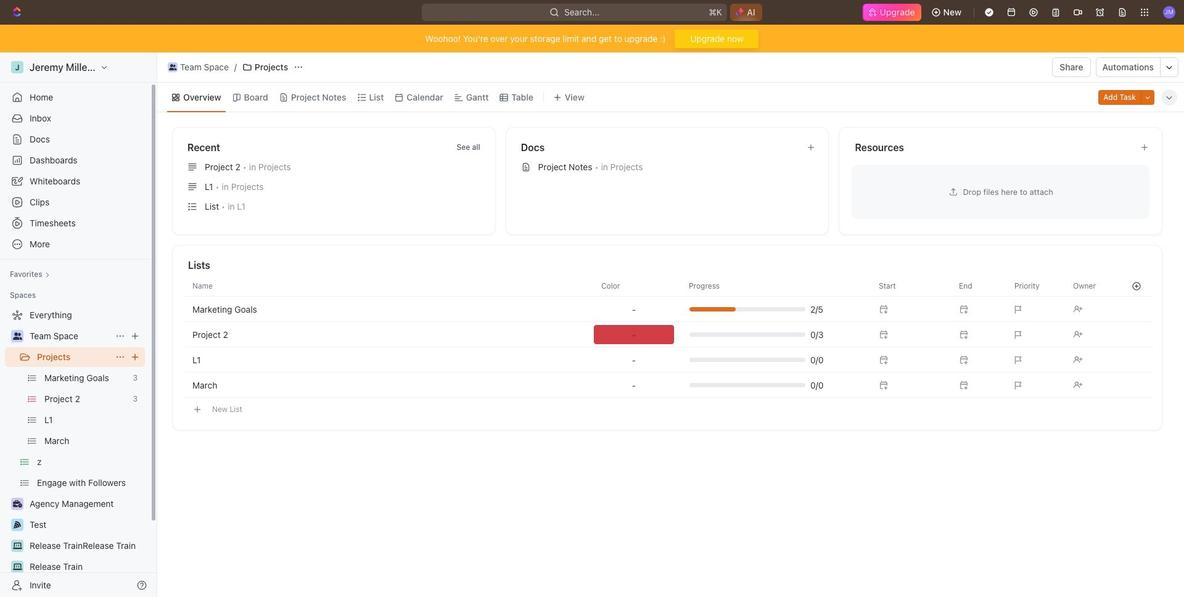 Task type: vqa. For each thing, say whether or not it's contained in the screenshot.
bottommost user group image
yes



Task type: locate. For each thing, give the bounding box(es) containing it.
laptop code image
[[13, 542, 22, 550], [13, 563, 22, 571]]

1 vertical spatial user group image
[[13, 332, 22, 340]]

tree
[[5, 305, 145, 597]]

dropdown menu image
[[632, 304, 636, 314], [594, 325, 674, 344], [632, 380, 636, 390]]

0 vertical spatial dropdown menu image
[[632, 304, 636, 314]]

dropdown menu image
[[632, 355, 636, 365]]

0 vertical spatial user group image
[[169, 64, 177, 70]]

1 horizontal spatial user group image
[[169, 64, 177, 70]]

2 vertical spatial dropdown menu image
[[632, 380, 636, 390]]

1 vertical spatial dropdown menu image
[[594, 325, 674, 344]]

user group image inside tree
[[13, 332, 22, 340]]

1 laptop code image from the top
[[13, 542, 22, 550]]

user group image
[[169, 64, 177, 70], [13, 332, 22, 340]]

1 vertical spatial laptop code image
[[13, 563, 22, 571]]

0 horizontal spatial user group image
[[13, 332, 22, 340]]

0 vertical spatial laptop code image
[[13, 542, 22, 550]]



Task type: describe. For each thing, give the bounding box(es) containing it.
business time image
[[13, 500, 22, 508]]

tree inside sidebar navigation
[[5, 305, 145, 597]]

sidebar navigation
[[0, 52, 160, 597]]

jeremy miller's workspace, , element
[[11, 61, 23, 73]]

pizza slice image
[[14, 521, 21, 529]]

2 laptop code image from the top
[[13, 563, 22, 571]]



